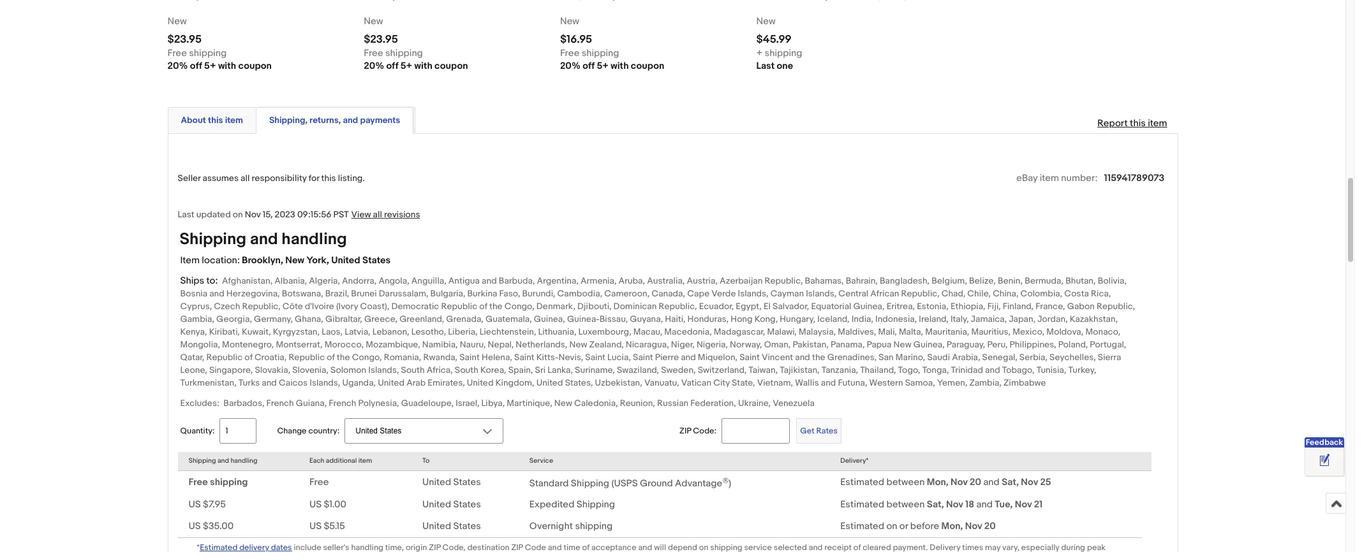 Task type: describe. For each thing, give the bounding box(es) containing it.
expedited shipping
[[529, 499, 615, 511]]

off for 2nd $23.95 text field from the left
[[386, 60, 398, 72]]

20% for free shipping text box corresponding to second $23.95 text field from right
[[167, 60, 188, 72]]

us for us $7.95
[[189, 499, 201, 511]]

tab list containing about this item
[[167, 105, 1178, 134]]

luxembourg,
[[578, 327, 631, 338]]

get
[[800, 426, 815, 437]]

about this item
[[181, 115, 243, 126]]

korea,
[[480, 365, 506, 376]]

united states for expedited shipping
[[422, 499, 481, 511]]

1 horizontal spatial republic
[[289, 352, 325, 363]]

new text field for $45.99
[[756, 15, 776, 28]]

shipping,
[[269, 115, 308, 126]]

0 vertical spatial guinea,
[[853, 301, 885, 312]]

cape
[[687, 289, 710, 299]]

estimated for estimated between mon, nov 20 and sat, nov 25
[[840, 477, 884, 489]]

0 vertical spatial mon,
[[927, 477, 949, 489]]

revisions
[[384, 209, 420, 220]]

0 horizontal spatial 20
[[970, 477, 981, 489]]

change
[[277, 426, 307, 437]]

nov left 21
[[1015, 499, 1032, 511]]

cameroon,
[[604, 289, 650, 299]]

0 horizontal spatial sat,
[[927, 499, 944, 511]]

republic, up haiti,
[[659, 301, 697, 312]]

morocco,
[[325, 340, 364, 350]]

switzerland,
[[698, 365, 747, 376]]

1 vertical spatial mon,
[[941, 521, 963, 533]]

off for $16.95 text field
[[583, 60, 595, 72]]

additional
[[326, 457, 357, 465]]

1 vertical spatial handling
[[231, 457, 257, 465]]

jordan,
[[1038, 314, 1068, 325]]

0 horizontal spatial the
[[337, 352, 350, 363]]

montenegro,
[[222, 340, 274, 350]]

free shipping text field for 2nd $23.95 text field from the left
[[364, 47, 423, 60]]

lanka,
[[548, 365, 573, 376]]

united states for overnight shipping
[[422, 521, 481, 533]]

cyprus,
[[180, 301, 212, 312]]

20% off 5+ with coupon text field for $23.95
[[364, 60, 468, 73]]

standard
[[529, 477, 569, 490]]

african
[[871, 289, 899, 299]]

algeria,
[[309, 276, 340, 287]]

$45.99
[[756, 33, 792, 46]]

new inside new $45.99 + shipping last one
[[756, 15, 776, 28]]

service
[[529, 457, 553, 465]]

nov left 18
[[946, 499, 963, 511]]

grenada,
[[446, 314, 484, 325]]

0 vertical spatial all
[[241, 173, 250, 184]]

1 horizontal spatial this
[[321, 173, 336, 184]]

venezuela
[[773, 398, 815, 409]]

burkina
[[467, 289, 497, 299]]

lucia,
[[607, 352, 631, 363]]

2 saint from the left
[[514, 352, 534, 363]]

ukraine,
[[738, 398, 771, 409]]

maldives,
[[838, 327, 876, 338]]

islands, down bahamas,
[[806, 289, 837, 299]]

1 horizontal spatial congo,
[[505, 301, 534, 312]]

item
[[180, 255, 200, 267]]

leone,
[[180, 365, 207, 376]]

and right 18
[[977, 499, 993, 511]]

coupon for 2nd $23.95 text field from the left
[[435, 60, 468, 72]]

belize,
[[969, 276, 996, 287]]

qatar,
[[180, 352, 204, 363]]

)
[[729, 477, 731, 490]]

serbia,
[[1019, 352, 1048, 363]]

senegal,
[[982, 352, 1017, 363]]

0 horizontal spatial of
[[245, 352, 253, 363]]

hong
[[731, 314, 753, 325]]

get rates
[[800, 426, 838, 437]]

ebay item number: 115941789073
[[1017, 172, 1165, 185]]

us $7.95
[[189, 499, 226, 511]]

san
[[879, 352, 894, 363]]

$23.95 for 2nd $23.95 text field from the left
[[364, 33, 398, 46]]

kong,
[[755, 314, 778, 325]]

1 horizontal spatial of
[[327, 352, 335, 363]]

rica,
[[1091, 289, 1111, 299]]

shipping for 2nd $23.95 text field from the left
[[385, 47, 423, 59]]

0 vertical spatial sat,
[[1002, 477, 1019, 489]]

Last one text field
[[756, 60, 793, 73]]

trinidad
[[951, 365, 983, 376]]

ships
[[180, 275, 204, 287]]

excludes: barbados, french guiana, french polynesia, guadeloupe, israel, libya, martinique, new caledonia, reunion, russian federation, ukraine, venezuela
[[180, 398, 815, 409]]

solomon
[[330, 365, 366, 376]]

kenya,
[[180, 327, 207, 338]]

namibia,
[[422, 340, 458, 350]]

1 vertical spatial 20
[[984, 521, 996, 533]]

estimated for estimated between sat, nov 18 and tue, nov 21
[[840, 499, 884, 511]]

sri
[[535, 365, 546, 376]]

and down niger,
[[681, 352, 696, 363]]

yemen,
[[937, 378, 968, 389]]

or
[[900, 521, 908, 533]]

0 vertical spatial handling
[[282, 230, 347, 250]]

shipping for $45.99 text box
[[765, 47, 802, 59]]

sierra
[[1098, 352, 1121, 363]]

(usps
[[612, 477, 638, 490]]

republic, up cayman
[[765, 276, 803, 287]]

vietnam,
[[757, 378, 793, 389]]

china,
[[993, 289, 1019, 299]]

armenia,
[[581, 276, 617, 287]]

bermuda,
[[1025, 276, 1064, 287]]

2 horizontal spatial the
[[812, 352, 825, 363]]

andorra,
[[342, 276, 377, 287]]

faso,
[[499, 289, 520, 299]]

nov left 15,
[[245, 209, 261, 220]]

this for report
[[1130, 118, 1146, 130]]

and up zambia,
[[985, 365, 1000, 376]]

slovenia,
[[292, 365, 329, 376]]

shipping up overnight shipping
[[577, 499, 615, 511]]

georgia,
[[216, 314, 252, 325]]

panama,
[[831, 340, 865, 350]]

peru,
[[987, 340, 1008, 350]]

federation,
[[691, 398, 736, 409]]

20% for free shipping text box corresponding to 2nd $23.95 text field from the left
[[364, 60, 384, 72]]

guyana,
[[630, 314, 663, 325]]

antigua
[[448, 276, 480, 287]]

us for us $5.15
[[309, 521, 322, 533]]

estimated between sat, nov 18 and tue, nov 21
[[840, 499, 1043, 511]]

caledonia,
[[574, 398, 618, 409]]

item for about this item
[[225, 115, 243, 126]]

new $16.95 free shipping 20% off 5+ with coupon
[[560, 15, 664, 72]]

$45.99 text field
[[756, 33, 792, 46]]

1 vertical spatial on
[[887, 521, 897, 533]]

barbuda,
[[499, 276, 535, 287]]

coupon for second $23.95 text field from right
[[238, 60, 272, 72]]

1 united states from the top
[[422, 477, 481, 489]]

greece,
[[364, 314, 398, 325]]

ethiopia,
[[951, 301, 986, 312]]

view
[[351, 209, 371, 220]]

shipping inside 'standard shipping (usps ground advantage ® )'
[[571, 477, 609, 490]]

darussalam,
[[379, 289, 428, 299]]

malta,
[[899, 327, 923, 338]]

seller
[[178, 173, 201, 184]]

islands, up egypt,
[[738, 289, 769, 299]]

5+ for free shipping text box corresponding to second $23.95 text field from right
[[204, 60, 216, 72]]

samoa,
[[905, 378, 935, 389]]

niger,
[[671, 340, 695, 350]]

us for us $35.00
[[189, 521, 201, 533]]

denmark,
[[536, 301, 575, 312]]

malawi,
[[767, 327, 797, 338]]

estonia,
[[917, 301, 949, 312]]



Task type: locate. For each thing, give the bounding box(es) containing it.
gambia,
[[180, 314, 214, 325]]

2 $23.95 text field from the left
[[364, 33, 398, 46]]

coupon for $16.95 text field
[[631, 60, 664, 72]]

this right about at top left
[[208, 115, 223, 126]]

nov left 25
[[1021, 477, 1038, 489]]

Quantity: text field
[[220, 419, 257, 444]]

republic up slovenia,
[[289, 352, 325, 363]]

republic, down "herzegovina,"
[[242, 301, 281, 312]]

states for free
[[453, 477, 481, 489]]

and up the tajikistan,
[[795, 352, 810, 363]]

belgium,
[[932, 276, 967, 287]]

0 horizontal spatial congo,
[[352, 352, 382, 363]]

3 coupon from the left
[[631, 60, 664, 72]]

with
[[218, 60, 236, 72], [414, 60, 432, 72], [611, 60, 629, 72]]

1 new text field from the left
[[364, 15, 383, 28]]

item right 'report'
[[1148, 118, 1167, 130]]

2 5+ from the left
[[401, 60, 412, 72]]

0 horizontal spatial on
[[233, 209, 243, 220]]

sat, up tue,
[[1002, 477, 1019, 489]]

0 horizontal spatial republic
[[206, 352, 243, 363]]

of down morocco,
[[327, 352, 335, 363]]

0 horizontal spatial with
[[218, 60, 236, 72]]

shipping for $16.95 text field
[[582, 47, 619, 59]]

21
[[1034, 499, 1043, 511]]

2 horizontal spatial of
[[479, 301, 487, 312]]

0 vertical spatial congo,
[[505, 301, 534, 312]]

change country:
[[277, 426, 340, 437]]

0 vertical spatial last
[[756, 60, 775, 72]]

0 vertical spatial estimated
[[840, 477, 884, 489]]

3 20% from the left
[[560, 60, 581, 72]]

new inside new $16.95 free shipping 20% off 5+ with coupon
[[560, 15, 579, 28]]

norway,
[[730, 340, 762, 350]]

guinea, up india,
[[853, 301, 885, 312]]

20% for free shipping text field
[[560, 60, 581, 72]]

laos,
[[322, 327, 343, 338]]

ground
[[640, 477, 673, 490]]

coupon inside new $16.95 free shipping 20% off 5+ with coupon
[[631, 60, 664, 72]]

salvador,
[[773, 301, 809, 312]]

$16.95 text field
[[560, 33, 592, 46]]

futuna,
[[838, 378, 867, 389]]

republic, down rica,
[[1097, 301, 1135, 312]]

new $23.95 free shipping 20% off 5+ with coupon for free shipping text box corresponding to 2nd $23.95 text field from the left
[[364, 15, 468, 72]]

shipping for second $23.95 text field from right
[[189, 47, 227, 59]]

lithuania,
[[538, 327, 576, 338]]

south up the emirates,
[[455, 365, 479, 376]]

0 horizontal spatial last
[[178, 209, 194, 220]]

shipping up expedited shipping
[[571, 477, 609, 490]]

1 estimated from the top
[[840, 477, 884, 489]]

us left $7.95
[[189, 499, 201, 511]]

shipping inside new $45.99 + shipping last one
[[765, 47, 802, 59]]

0 horizontal spatial this
[[208, 115, 223, 126]]

between
[[887, 477, 925, 489], [887, 499, 925, 511]]

and up burkina
[[482, 276, 497, 287]]

1 horizontal spatial on
[[887, 521, 897, 533]]

before
[[910, 521, 939, 533]]

New text field
[[364, 15, 383, 28], [560, 15, 579, 28], [756, 15, 776, 28]]

0 horizontal spatial 20%
[[167, 60, 188, 72]]

guinea, down denmark,
[[534, 314, 565, 325]]

20% off 5+ with coupon text field
[[167, 60, 272, 73]]

1 horizontal spatial new text field
[[560, 15, 579, 28]]

for
[[309, 173, 319, 184]]

2 with from the left
[[414, 60, 432, 72]]

3 new text field from the left
[[756, 15, 776, 28]]

2 off from the left
[[386, 60, 398, 72]]

turkey,
[[1068, 365, 1096, 376]]

item for report this item
[[1148, 118, 1167, 130]]

liberia,
[[448, 327, 478, 338]]

5+ for free shipping text field
[[597, 60, 609, 72]]

and
[[343, 115, 358, 126], [250, 230, 278, 250], [482, 276, 497, 287], [209, 289, 224, 299], [681, 352, 696, 363], [795, 352, 810, 363], [985, 365, 1000, 376], [262, 378, 277, 389], [821, 378, 836, 389], [218, 457, 229, 465], [984, 477, 1000, 489], [977, 499, 993, 511]]

1 horizontal spatial 5+
[[401, 60, 412, 72]]

1 vertical spatial all
[[373, 209, 382, 220]]

and right returns, at the left top of page
[[343, 115, 358, 126]]

saint down norway,
[[740, 352, 760, 363]]

the down the pakistan,
[[812, 352, 825, 363]]

islands,
[[738, 289, 769, 299], [806, 289, 837, 299], [368, 365, 399, 376], [310, 378, 340, 389]]

new $23.95 free shipping 20% off 5+ with coupon for free shipping text box corresponding to second $23.95 text field from right
[[167, 15, 272, 72]]

estimated for estimated on or before mon, nov 20
[[840, 521, 884, 533]]

saint
[[460, 352, 480, 363], [514, 352, 534, 363], [585, 352, 606, 363], [633, 352, 653, 363], [740, 352, 760, 363]]

2 20% off 5+ with coupon text field from the left
[[560, 60, 664, 73]]

caicos
[[279, 378, 308, 389]]

us left $35.00
[[189, 521, 201, 533]]

item inside button
[[225, 115, 243, 126]]

$23.95 text field
[[167, 33, 202, 46], [364, 33, 398, 46]]

mon, up estimated between sat, nov 18 and tue, nov 21
[[927, 477, 949, 489]]

2 vertical spatial guinea,
[[914, 340, 945, 350]]

shipping and handling up "brooklyn,"
[[180, 230, 347, 250]]

1 horizontal spatial south
[[455, 365, 479, 376]]

0 vertical spatial united states
[[422, 477, 481, 489]]

2 vertical spatial united states
[[422, 521, 481, 533]]

0 horizontal spatial 5+
[[204, 60, 216, 72]]

3 5+ from the left
[[597, 60, 609, 72]]

off up about at top left
[[190, 60, 202, 72]]

and inside button
[[343, 115, 358, 126]]

zealand,
[[589, 340, 624, 350]]

5+ inside new $16.95 free shipping 20% off 5+ with coupon
[[597, 60, 609, 72]]

between up estimated between sat, nov 18 and tue, nov 21
[[887, 477, 925, 489]]

states for us $1.00
[[453, 499, 481, 511]]

2 horizontal spatial off
[[583, 60, 595, 72]]

2 horizontal spatial new text field
[[756, 15, 776, 28]]

ships to:
[[180, 275, 218, 287]]

report this item
[[1098, 118, 1167, 130]]

free shipping text field for second $23.95 text field from right
[[167, 47, 227, 60]]

france,
[[1036, 301, 1065, 312]]

1 horizontal spatial sat,
[[1002, 477, 1019, 489]]

nov up 18
[[951, 477, 968, 489]]

off down $16.95 text field
[[583, 60, 595, 72]]

expedited
[[529, 499, 575, 511]]

0 horizontal spatial $23.95 text field
[[167, 33, 202, 46]]

1 horizontal spatial 20
[[984, 521, 996, 533]]

and up tue,
[[984, 477, 1000, 489]]

2 20% from the left
[[364, 60, 384, 72]]

côte
[[283, 301, 303, 312]]

nevis,
[[559, 352, 583, 363]]

new $23.95 free shipping 20% off 5+ with coupon
[[167, 15, 272, 72], [364, 15, 468, 72]]

2 horizontal spatial republic
[[441, 301, 477, 312]]

feedback
[[1306, 438, 1343, 448]]

saint down nicaragua, at the bottom of the page
[[633, 352, 653, 363]]

$16.95
[[560, 33, 592, 46]]

1 horizontal spatial handling
[[282, 230, 347, 250]]

french down caicos
[[266, 398, 294, 409]]

south up arab
[[401, 365, 425, 376]]

2 vertical spatial estimated
[[840, 521, 884, 533]]

philippines,
[[1010, 340, 1056, 350]]

ecuador,
[[699, 301, 734, 312]]

croatia,
[[255, 352, 287, 363]]

0 horizontal spatial free shipping text field
[[167, 47, 227, 60]]

poland,
[[1058, 340, 1088, 350]]

1 vertical spatial estimated
[[840, 499, 884, 511]]

us $1.00
[[309, 499, 346, 511]]

and down slovakia,
[[262, 378, 277, 389]]

free inside new $16.95 free shipping 20% off 5+ with coupon
[[560, 47, 580, 59]]

0 horizontal spatial handling
[[231, 457, 257, 465]]

brunei
[[351, 289, 377, 299]]

1 horizontal spatial $23.95 text field
[[364, 33, 398, 46]]

item for each additional item
[[358, 457, 372, 465]]

5+ for free shipping text box corresponding to 2nd $23.95 text field from the left
[[401, 60, 412, 72]]

spain,
[[508, 365, 533, 376]]

0 horizontal spatial $23.95
[[167, 33, 202, 46]]

about this item button
[[181, 114, 243, 126]]

5 saint from the left
[[740, 352, 760, 363]]

and up "free shipping" at the left
[[218, 457, 229, 465]]

egypt,
[[736, 301, 762, 312]]

4 saint from the left
[[633, 352, 653, 363]]

1 horizontal spatial coupon
[[435, 60, 468, 72]]

and down to:
[[209, 289, 224, 299]]

0 horizontal spatial off
[[190, 60, 202, 72]]

item right about at top left
[[225, 115, 243, 126]]

2 horizontal spatial 20%
[[560, 60, 581, 72]]

0 vertical spatial between
[[887, 477, 925, 489]]

shipping inside new $16.95 free shipping 20% off 5+ with coupon
[[582, 47, 619, 59]]

el
[[764, 301, 771, 312]]

2 united states from the top
[[422, 499, 481, 511]]

this right 'report'
[[1130, 118, 1146, 130]]

congo, down faso,
[[505, 301, 534, 312]]

1 with from the left
[[218, 60, 236, 72]]

and down tanzania,
[[821, 378, 836, 389]]

shipping up location:
[[180, 230, 246, 250]]

d'ivoire
[[305, 301, 334, 312]]

2 estimated from the top
[[840, 499, 884, 511]]

20 up 18
[[970, 477, 981, 489]]

botswana,
[[282, 289, 323, 299]]

shipping
[[180, 230, 246, 250], [189, 457, 216, 465], [571, 477, 609, 490], [577, 499, 615, 511]]

between for mon, nov 20
[[887, 477, 925, 489]]

barbados,
[[224, 398, 264, 409]]

+
[[756, 47, 763, 59]]

2 french from the left
[[329, 398, 356, 409]]

1 horizontal spatial new $23.95 free shipping 20% off 5+ with coupon
[[364, 15, 468, 72]]

state,
[[732, 378, 755, 389]]

1 horizontal spatial last
[[756, 60, 775, 72]]

2 coupon from the left
[[435, 60, 468, 72]]

united states
[[422, 477, 481, 489], [422, 499, 481, 511], [422, 521, 481, 533]]

2 south from the left
[[455, 365, 479, 376]]

1 horizontal spatial $23.95
[[364, 33, 398, 46]]

new $45.99 + shipping last one
[[756, 15, 802, 72]]

20% off 5+ with coupon text field for $16.95
[[560, 60, 664, 73]]

us left $1.00
[[309, 499, 322, 511]]

1 horizontal spatial with
[[414, 60, 432, 72]]

congo, up solomon
[[352, 352, 382, 363]]

0 horizontal spatial guinea,
[[534, 314, 565, 325]]

kiribati,
[[209, 327, 240, 338]]

excludes:
[[180, 398, 219, 409]]

portugal,
[[1090, 340, 1126, 350]]

1 $23.95 from the left
[[167, 33, 202, 46]]

location:
[[202, 255, 240, 267]]

chad,
[[942, 289, 966, 299]]

aruba,
[[619, 276, 645, 287]]

1 saint from the left
[[460, 352, 480, 363]]

mauritius,
[[971, 327, 1011, 338]]

1 between from the top
[[887, 477, 925, 489]]

between up or
[[887, 499, 925, 511]]

1 horizontal spatial the
[[489, 301, 503, 312]]

zambia,
[[970, 378, 1002, 389]]

vanuatu,
[[644, 378, 679, 389]]

saint up spain,
[[514, 352, 534, 363]]

1 off from the left
[[190, 60, 202, 72]]

pakistan,
[[793, 340, 829, 350]]

of down burkina
[[479, 301, 487, 312]]

1 horizontal spatial french
[[329, 398, 356, 409]]

1 horizontal spatial free shipping text field
[[364, 47, 423, 60]]

2 horizontal spatial guinea,
[[914, 340, 945, 350]]

herzegovina,
[[226, 289, 280, 299]]

3 off from the left
[[583, 60, 595, 72]]

handling down the quantity: text field
[[231, 457, 257, 465]]

1 $23.95 text field from the left
[[167, 33, 202, 46]]

tue,
[[995, 499, 1013, 511]]

anguilla,
[[411, 276, 446, 287]]

pierre
[[655, 352, 679, 363]]

us left $5.15
[[309, 521, 322, 533]]

this right for
[[321, 173, 336, 184]]

all right assumes
[[241, 173, 250, 184]]

saint down nauru,
[[460, 352, 480, 363]]

nov down 18
[[965, 521, 982, 533]]

1 horizontal spatial guinea,
[[853, 301, 885, 312]]

us $5.15
[[309, 521, 345, 533]]

1 free shipping text field from the left
[[167, 47, 227, 60]]

1 south from the left
[[401, 365, 425, 376]]

2 free shipping text field from the left
[[364, 47, 423, 60]]

mongolia,
[[180, 340, 220, 350]]

Free shipping text field
[[560, 47, 619, 60]]

the
[[489, 301, 503, 312], [337, 352, 350, 363], [812, 352, 825, 363]]

new text field for $23.95
[[364, 15, 383, 28]]

0 horizontal spatial french
[[266, 398, 294, 409]]

islands, down slovenia,
[[310, 378, 340, 389]]

2 $23.95 from the left
[[364, 33, 398, 46]]

1 horizontal spatial off
[[386, 60, 398, 72]]

uzbekistan,
[[595, 378, 642, 389]]

1 vertical spatial between
[[887, 499, 925, 511]]

last inside new $45.99 + shipping last one
[[756, 60, 775, 72]]

shipping and handling up "free shipping" at the left
[[189, 457, 257, 465]]

Free shipping text field
[[167, 47, 227, 60], [364, 47, 423, 60]]

0 vertical spatial on
[[233, 209, 243, 220]]

last left updated
[[178, 209, 194, 220]]

0 horizontal spatial all
[[241, 173, 250, 184]]

$7.95
[[203, 499, 226, 511]]

afghanistan,
[[222, 276, 273, 287]]

on right updated
[[233, 209, 243, 220]]

new text field for $16.95
[[560, 15, 579, 28]]

1 vertical spatial sat,
[[927, 499, 944, 511]]

french down uganda,
[[329, 398, 356, 409]]

off up payments
[[386, 60, 398, 72]]

20% off 5+ with coupon text field
[[364, 60, 468, 73], [560, 60, 664, 73]]

the up guatemala,
[[489, 301, 503, 312]]

2 horizontal spatial this
[[1130, 118, 1146, 130]]

between for sat, nov 18
[[887, 499, 925, 511]]

on
[[233, 209, 243, 220], [887, 521, 897, 533]]

tab list
[[167, 105, 1178, 134]]

handling up york,
[[282, 230, 347, 250]]

last down +
[[756, 60, 775, 72]]

on left or
[[887, 521, 897, 533]]

0 vertical spatial shipping and handling
[[180, 230, 347, 250]]

off inside new $16.95 free shipping 20% off 5+ with coupon
[[583, 60, 595, 72]]

mon, down estimated between sat, nov 18 and tue, nov 21
[[941, 521, 963, 533]]

coast),
[[360, 301, 389, 312]]

3 estimated from the top
[[840, 521, 884, 533]]

this inside button
[[208, 115, 223, 126]]

this for about
[[208, 115, 223, 126]]

code:
[[693, 426, 717, 436]]

3 with from the left
[[611, 60, 629, 72]]

last updated on nov 15, 2023 09:15:56 pst view all revisions
[[178, 209, 420, 220]]

20% down new text box
[[167, 60, 188, 72]]

2 horizontal spatial coupon
[[631, 60, 664, 72]]

with for free shipping text box corresponding to 2nd $23.95 text field from the left
[[414, 60, 432, 72]]

1 vertical spatial congo,
[[352, 352, 382, 363]]

0 horizontal spatial coupon
[[238, 60, 272, 72]]

+ shipping text field
[[756, 47, 802, 60]]

(ivory
[[336, 301, 358, 312]]

uganda,
[[342, 378, 376, 389]]

guinea, up saudi
[[914, 340, 945, 350]]

3 united states from the top
[[422, 521, 481, 533]]

sat, up before
[[927, 499, 944, 511]]

netherlands,
[[516, 340, 567, 350]]

20% inside new $16.95 free shipping 20% off 5+ with coupon
[[560, 60, 581, 72]]

islands, down romania,
[[368, 365, 399, 376]]

saint up suriname,
[[585, 352, 606, 363]]

slovakia,
[[255, 365, 290, 376]]

1 coupon from the left
[[238, 60, 272, 72]]

1 vertical spatial united states
[[422, 499, 481, 511]]

1 vertical spatial last
[[178, 209, 194, 220]]

20 down tue,
[[984, 521, 996, 533]]

2 between from the top
[[887, 499, 925, 511]]

with inside new $16.95 free shipping 20% off 5+ with coupon
[[611, 60, 629, 72]]

1 20% from the left
[[167, 60, 188, 72]]

0 horizontal spatial new $23.95 free shipping 20% off 5+ with coupon
[[167, 15, 272, 72]]

New text field
[[167, 15, 187, 28]]

1 new $23.95 free shipping 20% off 5+ with coupon from the left
[[167, 15, 272, 72]]

and up "brooklyn,"
[[250, 230, 278, 250]]

1 horizontal spatial all
[[373, 209, 382, 220]]

2 new text field from the left
[[560, 15, 579, 28]]

polynesia,
[[358, 398, 399, 409]]

0 vertical spatial 20
[[970, 477, 981, 489]]

madagascar,
[[714, 327, 765, 338]]

with for free shipping text field
[[611, 60, 629, 72]]

1 vertical spatial guinea,
[[534, 314, 565, 325]]

argentina,
[[537, 276, 579, 287]]

2 new $23.95 free shipping 20% off 5+ with coupon from the left
[[364, 15, 468, 72]]

1 vertical spatial shipping and handling
[[189, 457, 257, 465]]

0 horizontal spatial south
[[401, 365, 425, 376]]

$23.95 for second $23.95 text field from right
[[167, 33, 202, 46]]

1 5+ from the left
[[204, 60, 216, 72]]

0 horizontal spatial 20% off 5+ with coupon text field
[[364, 60, 468, 73]]

1 horizontal spatial 20%
[[364, 60, 384, 72]]

the down morocco,
[[337, 352, 350, 363]]

assumes
[[203, 173, 239, 184]]

3 saint from the left
[[585, 352, 606, 363]]

off for second $23.95 text field from right
[[190, 60, 202, 72]]

kyrgyzstan,
[[273, 327, 320, 338]]

0 horizontal spatial new text field
[[364, 15, 383, 28]]

2 horizontal spatial with
[[611, 60, 629, 72]]

each additional item
[[309, 457, 372, 465]]

bissau,
[[600, 314, 628, 325]]

20% up payments
[[364, 60, 384, 72]]

shipping up "free shipping" at the left
[[189, 457, 216, 465]]

republic up singapore,
[[206, 352, 243, 363]]

guatemala,
[[486, 314, 532, 325]]

of down the montenegro,
[[245, 352, 253, 363]]

indonesia,
[[875, 314, 917, 325]]

all right view
[[373, 209, 382, 220]]

item right additional
[[358, 457, 372, 465]]

republic up grenada,
[[441, 301, 477, 312]]

20% down $16.95 text field
[[560, 60, 581, 72]]

states for us $5.15
[[453, 521, 481, 533]]

1 horizontal spatial 20% off 5+ with coupon text field
[[560, 60, 664, 73]]

with for free shipping text box corresponding to second $23.95 text field from right
[[218, 60, 236, 72]]

1 20% off 5+ with coupon text field from the left
[[364, 60, 468, 73]]

ZIP Code: text field
[[722, 419, 790, 444]]

republic, up estonia,
[[901, 289, 940, 299]]

us for us $1.00
[[309, 499, 322, 511]]

item right ebay
[[1040, 172, 1059, 185]]

austria,
[[687, 276, 718, 287]]

2 horizontal spatial 5+
[[597, 60, 609, 72]]

verde
[[712, 289, 736, 299]]

$23.95
[[167, 33, 202, 46], [364, 33, 398, 46]]

1 french from the left
[[266, 398, 294, 409]]



Task type: vqa. For each thing, say whether or not it's contained in the screenshot.
Size 9.5 - Jordan 4 Retro Mid Black Cat link
no



